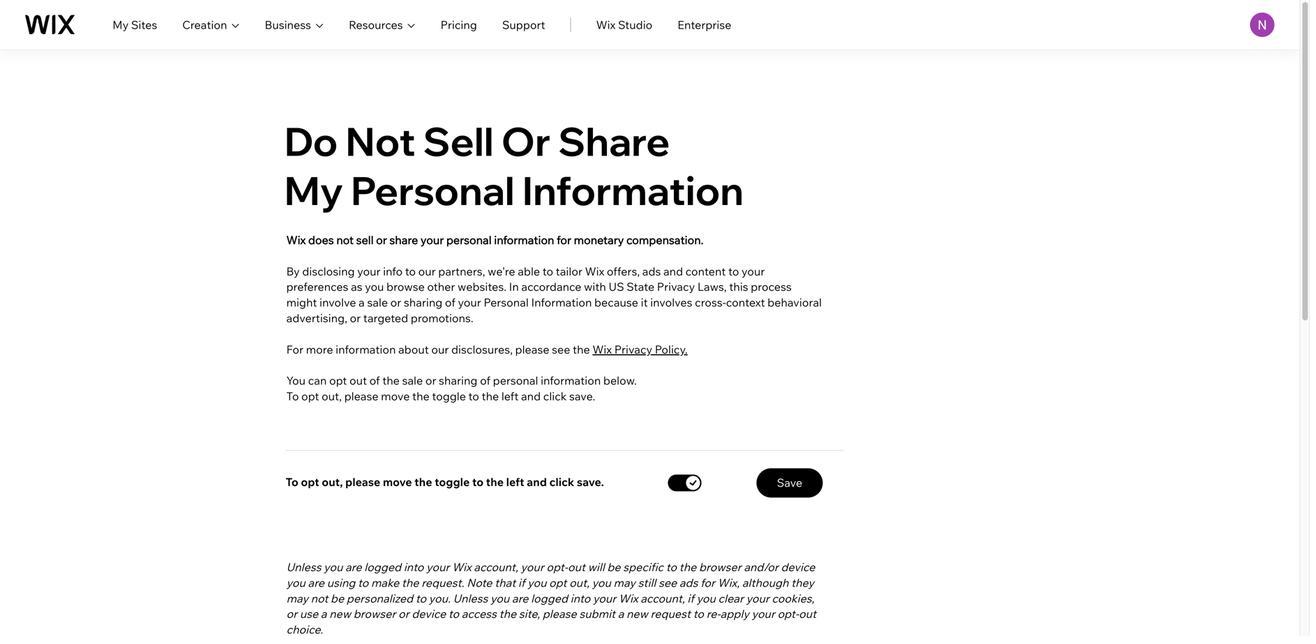 Task type: vqa. For each thing, say whether or not it's contained in the screenshot.
the left Unless
yes



Task type: describe. For each thing, give the bounding box(es) containing it.
offers,
[[607, 264, 640, 278]]

with
[[584, 280, 607, 294]]

wix inside by disclosing your info to our partners, we're able to tailor wix offers, ads and content to your preferences as you browse other websites. in accordance with us state privacy laws, this process might involve a sale or sharing of your personal information because it involves cross-context behavioral advertising, or targeted promotions.
[[585, 264, 605, 278]]

1 vertical spatial save.
[[577, 475, 604, 489]]

promotions.
[[411, 311, 474, 325]]

use
[[300, 607, 318, 621]]

involves
[[651, 296, 693, 310]]

0 horizontal spatial logged
[[364, 561, 401, 574]]

below.
[[604, 374, 637, 388]]

toggle image
[[668, 475, 702, 492]]

websites.
[[458, 280, 507, 294]]

browse
[[387, 280, 425, 294]]

1 vertical spatial may
[[287, 592, 309, 606]]

share
[[559, 117, 670, 166]]

disclosing
[[302, 264, 355, 278]]

or down browse
[[391, 296, 402, 310]]

1 vertical spatial out,
[[322, 475, 343, 489]]

1 horizontal spatial logged
[[531, 592, 568, 606]]

business
[[265, 18, 311, 32]]

opt inside unless you are logged into your wix account, your opt-out will be specific to the browser and/or device you are using to make the request. note that if you opt out, you may still see ads for wix, although they may not be personalized to you. unless you are logged into your wix account, if you clear your cookies, or use a new browser or device to access the site, please submit a new request to re-apply your opt-out choice.
[[549, 576, 567, 590]]

0 vertical spatial if
[[519, 576, 525, 590]]

partners,
[[439, 264, 485, 278]]

make
[[371, 576, 399, 590]]

1 horizontal spatial account,
[[641, 592, 685, 606]]

0 horizontal spatial device
[[412, 607, 446, 621]]

wix,
[[718, 576, 740, 590]]

or down involve
[[350, 311, 361, 325]]

your up the this
[[742, 264, 765, 278]]

business button
[[265, 16, 324, 33]]

your up submit
[[593, 592, 617, 606]]

out inside you can opt out of the sale or sharing of personal information below. to opt out, please move the toggle to the left and click save.
[[350, 374, 367, 388]]

0 horizontal spatial a
[[321, 607, 327, 621]]

re-
[[707, 607, 721, 621]]

0 horizontal spatial personal
[[447, 233, 492, 247]]

1 vertical spatial privacy
[[615, 343, 653, 357]]

in
[[509, 280, 519, 294]]

you down that
[[491, 592, 510, 606]]

personal inside you can opt out of the sale or sharing of personal information below. to opt out, please move the toggle to the left and click save.
[[493, 374, 539, 388]]

by disclosing your info to our partners, we're able to tailor wix offers, ads and content to your preferences as you browse other websites. in accordance with us state privacy laws, this process might involve a sale or sharing of your personal information because it involves cross-context behavioral advertising, or targeted promotions.
[[287, 264, 822, 325]]

see inside unless you are logged into your wix account, your opt-out will be specific to the browser and/or device you are using to make the request. note that if you opt out, you may still see ads for wix, although they may not be personalized to you. unless you are logged into your wix account, if you clear your cookies, or use a new browser or device to access the site, please submit a new request to re-apply your opt-out choice.
[[659, 576, 677, 590]]

monetary
[[574, 233, 624, 247]]

you down will
[[592, 576, 611, 590]]

0 vertical spatial information
[[494, 233, 555, 247]]

0 horizontal spatial see
[[552, 343, 571, 357]]

access
[[462, 607, 497, 621]]

0 horizontal spatial opt-
[[547, 561, 568, 574]]

laws,
[[698, 280, 727, 294]]

1 vertical spatial information
[[336, 343, 396, 357]]

you can opt out of the sale or sharing of personal information below. to opt out, please move the toggle to the left and click save.
[[287, 374, 637, 403]]

do not sell or share my personal information
[[284, 117, 744, 215]]

or
[[502, 117, 551, 166]]

creation button
[[182, 16, 240, 33]]

and inside by disclosing your info to our partners, we're able to tailor wix offers, ads and content to your preferences as you browse other websites. in accordance with us state privacy laws, this process might involve a sale or sharing of your personal information because it involves cross-context behavioral advertising, or targeted promotions.
[[664, 264, 684, 278]]

by
[[287, 264, 300, 278]]

can
[[308, 374, 327, 388]]

cookies,
[[772, 592, 815, 606]]

out, inside you can opt out of the sale or sharing of personal information below. to opt out, please move the toggle to the left and click save.
[[322, 390, 342, 403]]

because
[[595, 296, 639, 310]]

0 vertical spatial not
[[337, 233, 354, 247]]

that
[[495, 576, 516, 590]]

a inside by disclosing your info to our partners, we're able to tailor wix offers, ads and content to your preferences as you browse other websites. in accordance with us state privacy laws, this process might involve a sale or sharing of your personal information because it involves cross-context behavioral advertising, or targeted promotions.
[[359, 296, 365, 310]]

1 vertical spatial move
[[383, 475, 412, 489]]

0 horizontal spatial into
[[404, 561, 424, 574]]

or right sell
[[376, 233, 387, 247]]

unless you are logged into your wix account, your opt-out will be specific to the browser and/or device you are using to make the request. note that if you opt out, you may still see ads for wix, although they may not be personalized to you. unless you are logged into your wix account, if you clear your cookies, or use a new browser or device to access the site, please submit a new request to re-apply your opt-out choice.
[[287, 561, 817, 637]]

wix studio link
[[597, 16, 653, 33]]

state
[[627, 280, 655, 294]]

1 horizontal spatial opt-
[[778, 607, 799, 621]]

my inside do not sell or share my personal information
[[284, 166, 343, 215]]

1 vertical spatial toggle
[[435, 475, 470, 489]]

tailor
[[556, 264, 583, 278]]

support
[[502, 18, 546, 32]]

you up using
[[324, 561, 343, 574]]

about
[[399, 343, 429, 357]]

save
[[777, 476, 803, 490]]

sharing inside by disclosing your info to our partners, we're able to tailor wix offers, ads and content to your preferences as you browse other websites. in accordance with us state privacy laws, this process might involve a sale or sharing of your personal information because it involves cross-context behavioral advertising, or targeted promotions.
[[404, 296, 443, 310]]

0 vertical spatial may
[[614, 576, 636, 590]]

not
[[346, 117, 416, 166]]

behavioral
[[768, 296, 822, 310]]

personalized
[[347, 592, 413, 606]]

sell
[[423, 117, 494, 166]]

1 vertical spatial to
[[286, 475, 299, 489]]

1 vertical spatial click
[[550, 475, 575, 489]]

please inside unless you are logged into your wix account, your opt-out will be specific to the browser and/or device you are using to make the request. note that if you opt out, you may still see ads for wix, although they may not be personalized to you. unless you are logged into your wix account, if you clear your cookies, or use a new browser or device to access the site, please submit a new request to re-apply your opt-out choice.
[[543, 607, 577, 621]]

profile image image
[[1251, 13, 1275, 37]]

to inside you can opt out of the sale or sharing of personal information below. to opt out, please move the toggle to the left and click save.
[[469, 390, 480, 403]]

resources
[[349, 18, 403, 32]]

toggle inside you can opt out of the sale or sharing of personal information below. to opt out, please move the toggle to the left and click save.
[[432, 390, 466, 403]]

1 horizontal spatial into
[[571, 592, 591, 606]]

enterprise link
[[678, 16, 732, 33]]

information inside do not sell or share my personal information
[[523, 166, 744, 215]]

preferences
[[287, 280, 349, 294]]

1 vertical spatial if
[[688, 592, 695, 606]]

you up re-
[[697, 592, 716, 606]]

cross-
[[695, 296, 727, 310]]

for inside unless you are logged into your wix account, your opt-out will be specific to the browser and/or device you are using to make the request. note that if you opt out, you may still see ads for wix, although they may not be personalized to you. unless you are logged into your wix account, if you clear your cookies, or use a new browser or device to access the site, please submit a new request to re-apply your opt-out choice.
[[701, 576, 716, 590]]

using
[[327, 576, 356, 590]]

2 vertical spatial and
[[527, 475, 547, 489]]

wix down still
[[619, 592, 638, 606]]

to opt out, please move the toggle to the left and click save.
[[286, 475, 604, 489]]

left inside you can opt out of the sale or sharing of personal information below. to opt out, please move the toggle to the left and click save.
[[502, 390, 519, 403]]

and inside you can opt out of the sale or sharing of personal information below. to opt out, please move the toggle to the left and click save.
[[521, 390, 541, 403]]

please inside you can opt out of the sale or sharing of personal information below. to opt out, please move the toggle to the left and click save.
[[345, 390, 379, 403]]

content
[[686, 264, 726, 278]]

accordance
[[522, 280, 582, 294]]

sell
[[356, 233, 374, 247]]

it
[[641, 296, 648, 310]]

resources button
[[349, 16, 416, 33]]

our inside by disclosing your info to our partners, we're able to tailor wix offers, ads and content to your preferences as you browse other websites. in accordance with us state privacy laws, this process might involve a sale or sharing of your personal information because it involves cross-context behavioral advertising, or targeted promotions.
[[419, 264, 436, 278]]

wix left studio
[[597, 18, 616, 32]]

still
[[638, 576, 656, 590]]

1 horizontal spatial are
[[346, 561, 362, 574]]

do
[[284, 117, 338, 166]]

request
[[651, 607, 691, 621]]

compensation.
[[627, 233, 704, 247]]

0 horizontal spatial are
[[308, 576, 325, 590]]

specific
[[624, 561, 664, 574]]

2 horizontal spatial are
[[512, 592, 529, 606]]

or inside you can opt out of the sale or sharing of personal information below. to opt out, please move the toggle to the left and click save.
[[426, 374, 437, 388]]

save button
[[757, 469, 823, 498]]

more
[[306, 343, 333, 357]]

share
[[390, 233, 418, 247]]

1 vertical spatial out
[[568, 561, 586, 574]]

wix up below.
[[593, 343, 612, 357]]

process
[[751, 280, 792, 294]]

0 vertical spatial browser
[[699, 561, 742, 574]]

my sites link
[[113, 16, 157, 33]]



Task type: locate. For each thing, give the bounding box(es) containing it.
into up submit
[[571, 592, 591, 606]]

1 vertical spatial sharing
[[439, 374, 478, 388]]

new right 'use'
[[330, 607, 351, 621]]

information
[[494, 233, 555, 247], [336, 343, 396, 357], [541, 374, 601, 388]]

1 vertical spatial sale
[[402, 374, 423, 388]]

0 vertical spatial out,
[[322, 390, 342, 403]]

1 horizontal spatial sale
[[402, 374, 423, 388]]

are left using
[[308, 576, 325, 590]]

information up able
[[494, 233, 555, 247]]

0 vertical spatial personal
[[447, 233, 492, 247]]

0 vertical spatial and
[[664, 264, 684, 278]]

0 vertical spatial my
[[113, 18, 129, 32]]

0 vertical spatial our
[[419, 264, 436, 278]]

out down "cookies,"
[[799, 607, 817, 621]]

request.
[[422, 576, 465, 590]]

2 vertical spatial information
[[541, 374, 601, 388]]

sale inside by disclosing your info to our partners, we're able to tailor wix offers, ads and content to your preferences as you browse other websites. in accordance with us state privacy laws, this process might involve a sale or sharing of your personal information because it involves cross-context behavioral advertising, or targeted promotions.
[[367, 296, 388, 310]]

wix up the with
[[585, 264, 605, 278]]

your up "as"
[[358, 264, 381, 278]]

you
[[365, 280, 384, 294], [324, 561, 343, 574], [287, 576, 306, 590], [528, 576, 547, 590], [592, 576, 611, 590], [491, 592, 510, 606], [697, 592, 716, 606]]

device down you.
[[412, 607, 446, 621]]

policy.
[[655, 343, 688, 357]]

personal up share
[[351, 166, 515, 215]]

if up request
[[688, 592, 695, 606]]

1 new from the left
[[330, 607, 351, 621]]

1 vertical spatial our
[[432, 343, 449, 357]]

might
[[287, 296, 317, 310]]

targeted
[[364, 311, 408, 325]]

0 vertical spatial into
[[404, 561, 424, 574]]

may up 'use'
[[287, 592, 309, 606]]

pricing link
[[441, 16, 477, 33]]

1 vertical spatial not
[[311, 592, 328, 606]]

although
[[743, 576, 789, 590]]

sharing down disclosures,
[[439, 374, 478, 388]]

1 vertical spatial left
[[507, 475, 525, 489]]

personal down for more information about our disclosures, please see the wix privacy policy.
[[493, 374, 539, 388]]

as
[[351, 280, 363, 294]]

into
[[404, 561, 424, 574], [571, 592, 591, 606]]

sale up targeted in the left of the page
[[367, 296, 388, 310]]

0 vertical spatial opt-
[[547, 561, 568, 574]]

be right will
[[608, 561, 621, 574]]

browser up the wix,
[[699, 561, 742, 574]]

a right 'use'
[[321, 607, 327, 621]]

may
[[614, 576, 636, 590], [287, 592, 309, 606]]

my sites
[[113, 18, 157, 32]]

2 horizontal spatial out
[[799, 607, 817, 621]]

opt
[[329, 374, 347, 388], [302, 390, 319, 403], [301, 475, 319, 489], [549, 576, 567, 590]]

other
[[427, 280, 455, 294]]

of inside by disclosing your info to our partners, we're able to tailor wix offers, ads and content to your preferences as you browse other websites. in accordance with us state privacy laws, this process might involve a sale or sharing of your personal information because it involves cross-context behavioral advertising, or targeted promotions.
[[445, 296, 456, 310]]

1 vertical spatial my
[[284, 166, 343, 215]]

0 horizontal spatial be
[[331, 592, 344, 606]]

1 vertical spatial logged
[[531, 592, 568, 606]]

will
[[588, 561, 605, 574]]

0 vertical spatial to
[[287, 390, 299, 403]]

personal up partners,
[[447, 233, 492, 247]]

ads up request
[[680, 576, 698, 590]]

0 vertical spatial be
[[608, 561, 621, 574]]

move inside you can opt out of the sale or sharing of personal information below. to opt out, please move the toggle to the left and click save.
[[381, 390, 410, 403]]

of right the can
[[370, 374, 380, 388]]

see down by disclosing your info to our partners, we're able to tailor wix offers, ads and content to your preferences as you browse other websites. in accordance with us state privacy laws, this process might involve a sale or sharing of your personal information because it involves cross-context behavioral advertising, or targeted promotions.
[[552, 343, 571, 357]]

this
[[730, 280, 749, 294]]

click
[[544, 390, 567, 403], [550, 475, 575, 489]]

or left 'use'
[[287, 607, 297, 621]]

0 horizontal spatial ads
[[643, 264, 661, 278]]

support link
[[502, 16, 546, 33]]

privacy up below.
[[615, 343, 653, 357]]

account, up that
[[474, 561, 519, 574]]

information down targeted in the left of the page
[[336, 343, 396, 357]]

save. inside you can opt out of the sale or sharing of personal information below. to opt out, please move the toggle to the left and click save.
[[570, 390, 596, 403]]

2 horizontal spatial of
[[480, 374, 491, 388]]

0 horizontal spatial not
[[311, 592, 328, 606]]

1 horizontal spatial may
[[614, 576, 636, 590]]

into up request.
[[404, 561, 424, 574]]

1 horizontal spatial ads
[[680, 576, 698, 590]]

for
[[557, 233, 572, 247], [701, 576, 716, 590]]

for more information about our disclosures, please see the wix privacy policy.
[[287, 343, 688, 357]]

wix left does
[[287, 233, 306, 247]]

1 horizontal spatial for
[[701, 576, 716, 590]]

personal down in on the top left of the page
[[484, 296, 529, 310]]

browser
[[699, 561, 742, 574], [354, 607, 396, 621]]

1 horizontal spatial privacy
[[657, 280, 695, 294]]

does
[[308, 233, 334, 247]]

0 horizontal spatial my
[[113, 18, 129, 32]]

1 horizontal spatial new
[[627, 607, 648, 621]]

1 vertical spatial browser
[[354, 607, 396, 621]]

1 vertical spatial personal
[[484, 296, 529, 310]]

be down using
[[331, 592, 344, 606]]

context
[[727, 296, 766, 310]]

if
[[519, 576, 525, 590], [688, 592, 695, 606]]

for
[[287, 343, 304, 357]]

0 vertical spatial move
[[381, 390, 410, 403]]

0 horizontal spatial unless
[[287, 561, 321, 574]]

sites
[[131, 18, 157, 32]]

sharing inside you can opt out of the sale or sharing of personal information below. to opt out, please move the toggle to the left and click save.
[[439, 374, 478, 388]]

not inside unless you are logged into your wix account, your opt-out will be specific to the browser and/or device you are using to make the request. note that if you opt out, you may still see ads for wix, although they may not be personalized to you. unless you are logged into your wix account, if you clear your cookies, or use a new browser or device to access the site, please submit a new request to re-apply your opt-out choice.
[[311, 592, 328, 606]]

the
[[573, 343, 590, 357], [383, 374, 400, 388], [413, 390, 430, 403], [482, 390, 499, 403], [415, 475, 432, 489], [486, 475, 504, 489], [680, 561, 697, 574], [402, 576, 419, 590], [499, 607, 517, 621]]

left
[[502, 390, 519, 403], [507, 475, 525, 489]]

2 vertical spatial are
[[512, 592, 529, 606]]

for up tailor
[[557, 233, 572, 247]]

submit
[[580, 607, 616, 621]]

0 vertical spatial left
[[502, 390, 519, 403]]

0 vertical spatial sale
[[367, 296, 388, 310]]

ads up state
[[643, 264, 661, 278]]

out,
[[322, 390, 342, 403], [322, 475, 343, 489], [570, 576, 590, 590]]

out
[[350, 374, 367, 388], [568, 561, 586, 574], [799, 607, 817, 621]]

1 horizontal spatial be
[[608, 561, 621, 574]]

new down still
[[627, 607, 648, 621]]

0 vertical spatial for
[[557, 233, 572, 247]]

1 horizontal spatial personal
[[493, 374, 539, 388]]

my inside my sites link
[[113, 18, 129, 32]]

your up request.
[[427, 561, 450, 574]]

choice.
[[287, 623, 323, 637]]

a
[[359, 296, 365, 310], [321, 607, 327, 621], [618, 607, 624, 621]]

browser down personalized
[[354, 607, 396, 621]]

creation
[[182, 18, 227, 32]]

our
[[419, 264, 436, 278], [432, 343, 449, 357]]

you up 'use'
[[287, 576, 306, 590]]

1 vertical spatial see
[[659, 576, 677, 590]]

0 horizontal spatial new
[[330, 607, 351, 621]]

1 vertical spatial information
[[532, 296, 592, 310]]

0 horizontal spatial browser
[[354, 607, 396, 621]]

1 horizontal spatial out
[[568, 561, 586, 574]]

personal inside do not sell or share my personal information
[[351, 166, 515, 215]]

wix does not sell or share your personal information for monetary compensation.
[[287, 233, 704, 247]]

not
[[337, 233, 354, 247], [311, 592, 328, 606]]

privacy up involves in the top of the page
[[657, 280, 695, 294]]

sharing down browse
[[404, 296, 443, 310]]

0 horizontal spatial privacy
[[615, 343, 653, 357]]

logged up "site,"
[[531, 592, 568, 606]]

may left still
[[614, 576, 636, 590]]

studio
[[618, 18, 653, 32]]

1 vertical spatial personal
[[493, 374, 539, 388]]

1 vertical spatial unless
[[453, 592, 488, 606]]

ads inside by disclosing your info to our partners, we're able to tailor wix offers, ads and content to your preferences as you browse other websites. in accordance with us state privacy laws, this process might involve a sale or sharing of your personal information because it involves cross-context behavioral advertising, or targeted promotions.
[[643, 264, 661, 278]]

to inside you can opt out of the sale or sharing of personal information below. to opt out, please move the toggle to the left and click save.
[[287, 390, 299, 403]]

1 horizontal spatial not
[[337, 233, 354, 247]]

ads inside unless you are logged into your wix account, your opt-out will be specific to the browser and/or device you are using to make the request. note that if you opt out, you may still see ads for wix, although they may not be personalized to you. unless you are logged into your wix account, if you clear your cookies, or use a new browser or device to access the site, please submit a new request to re-apply your opt-out choice.
[[680, 576, 698, 590]]

privacy inside by disclosing your info to our partners, we're able to tailor wix offers, ads and content to your preferences as you browse other websites. in accordance with us state privacy laws, this process might involve a sale or sharing of your personal information because it involves cross-context behavioral advertising, or targeted promotions.
[[657, 280, 695, 294]]

wix studio
[[597, 18, 653, 32]]

your right apply
[[752, 607, 776, 621]]

we're
[[488, 264, 516, 278]]

see
[[552, 343, 571, 357], [659, 576, 677, 590]]

privacy
[[657, 280, 695, 294], [615, 343, 653, 357]]

1 horizontal spatial a
[[359, 296, 365, 310]]

to
[[405, 264, 416, 278], [543, 264, 554, 278], [729, 264, 740, 278], [469, 390, 480, 403], [473, 475, 484, 489], [666, 561, 677, 574], [358, 576, 369, 590], [416, 592, 427, 606], [449, 607, 459, 621], [694, 607, 704, 621]]

sale inside you can opt out of the sale or sharing of personal information below. to opt out, please move the toggle to the left and click save.
[[402, 374, 423, 388]]

of up promotions.
[[445, 296, 456, 310]]

personal
[[447, 233, 492, 247], [493, 374, 539, 388]]

advertising,
[[287, 311, 348, 325]]

1 vertical spatial device
[[412, 607, 446, 621]]

our up other
[[419, 264, 436, 278]]

2 horizontal spatial a
[[618, 607, 624, 621]]

0 vertical spatial click
[[544, 390, 567, 403]]

personal inside by disclosing your info to our partners, we're able to tailor wix offers, ads and content to your preferences as you browse other websites. in accordance with us state privacy laws, this process might involve a sale or sharing of your personal information because it involves cross-context behavioral advertising, or targeted promotions.
[[484, 296, 529, 310]]

1 vertical spatial and
[[521, 390, 541, 403]]

0 horizontal spatial sale
[[367, 296, 388, 310]]

they
[[792, 576, 815, 590]]

0 horizontal spatial account,
[[474, 561, 519, 574]]

0 vertical spatial information
[[523, 166, 744, 215]]

wix privacy policy. link
[[593, 343, 688, 357]]

you
[[287, 374, 306, 388]]

1 vertical spatial for
[[701, 576, 716, 590]]

are
[[346, 561, 362, 574], [308, 576, 325, 590], [512, 592, 529, 606]]

0 horizontal spatial out
[[350, 374, 367, 388]]

are up using
[[346, 561, 362, 574]]

click inside you can opt out of the sale or sharing of personal information below. to opt out, please move the toggle to the left and click save.
[[544, 390, 567, 403]]

a down "as"
[[359, 296, 365, 310]]

wix up note
[[452, 561, 472, 574]]

are up "site,"
[[512, 592, 529, 606]]

information inside by disclosing your info to our partners, we're able to tailor wix offers, ads and content to your preferences as you browse other websites. in accordance with us state privacy laws, this process might involve a sale or sharing of your personal information because it involves cross-context behavioral advertising, or targeted promotions.
[[532, 296, 592, 310]]

account,
[[474, 561, 519, 574], [641, 592, 685, 606]]

0 vertical spatial are
[[346, 561, 362, 574]]

save.
[[570, 390, 596, 403], [577, 475, 604, 489]]

1 vertical spatial be
[[331, 592, 344, 606]]

1 vertical spatial are
[[308, 576, 325, 590]]

sale down about
[[402, 374, 423, 388]]

0 horizontal spatial of
[[370, 374, 380, 388]]

0 vertical spatial device
[[781, 561, 816, 574]]

my up does
[[284, 166, 343, 215]]

apply
[[721, 607, 750, 621]]

information up compensation.
[[523, 166, 744, 215]]

device up they
[[781, 561, 816, 574]]

involve
[[320, 296, 356, 310]]

1 horizontal spatial see
[[659, 576, 677, 590]]

opt- down "cookies,"
[[778, 607, 799, 621]]

a right submit
[[618, 607, 624, 621]]

1 horizontal spatial unless
[[453, 592, 488, 606]]

2 new from the left
[[627, 607, 648, 621]]

1 vertical spatial ads
[[680, 576, 698, 590]]

out left will
[[568, 561, 586, 574]]

your up "site,"
[[521, 561, 544, 574]]

or down about
[[426, 374, 437, 388]]

0 vertical spatial ads
[[643, 264, 661, 278]]

site,
[[519, 607, 540, 621]]

0 vertical spatial account,
[[474, 561, 519, 574]]

0 vertical spatial out
[[350, 374, 367, 388]]

2 vertical spatial out,
[[570, 576, 590, 590]]

enterprise
[[678, 18, 732, 32]]

1 horizontal spatial device
[[781, 561, 816, 574]]

your down although
[[747, 592, 770, 606]]

for left the wix,
[[701, 576, 716, 590]]

0 horizontal spatial if
[[519, 576, 525, 590]]

be
[[608, 561, 621, 574], [331, 592, 344, 606]]

your down websites.
[[458, 296, 482, 310]]

out, inside unless you are logged into your wix account, your opt-out will be specific to the browser and/or device you are using to make the request. note that if you opt out, you may still see ads for wix, although they may not be personalized to you. unless you are logged into your wix account, if you clear your cookies, or use a new browser or device to access the site, please submit a new request to re-apply your opt-out choice.
[[570, 576, 590, 590]]

1 horizontal spatial of
[[445, 296, 456, 310]]

disclosures,
[[452, 343, 513, 357]]

account, up request
[[641, 592, 685, 606]]

and/or
[[744, 561, 779, 574]]

move
[[381, 390, 410, 403], [383, 475, 412, 489]]

1 vertical spatial opt-
[[778, 607, 799, 621]]

of down for more information about our disclosures, please see the wix privacy policy.
[[480, 374, 491, 388]]

unless up access
[[453, 592, 488, 606]]

my left "sites"
[[113, 18, 129, 32]]

logged up make
[[364, 561, 401, 574]]

you right "as"
[[365, 280, 384, 294]]

ads
[[643, 264, 661, 278], [680, 576, 698, 590]]

see right still
[[659, 576, 677, 590]]

0 vertical spatial privacy
[[657, 280, 695, 294]]

your right share
[[421, 233, 444, 247]]

you.
[[429, 592, 451, 606]]

0 vertical spatial save.
[[570, 390, 596, 403]]

logged
[[364, 561, 401, 574], [531, 592, 568, 606]]

or down personalized
[[399, 607, 409, 621]]

0 vertical spatial toggle
[[432, 390, 466, 403]]

opt- left will
[[547, 561, 568, 574]]

our right about
[[432, 343, 449, 357]]

information left below.
[[541, 374, 601, 388]]

not up 'use'
[[311, 592, 328, 606]]

you inside by disclosing your info to our partners, we're able to tailor wix offers, ads and content to your preferences as you browse other websites. in accordance with us state privacy laws, this process might involve a sale or sharing of your personal information because it involves cross-context behavioral advertising, or targeted promotions.
[[365, 280, 384, 294]]

not left sell
[[337, 233, 354, 247]]

device
[[781, 561, 816, 574], [412, 607, 446, 621]]

information inside you can opt out of the sale or sharing of personal information below. to opt out, please move the toggle to the left and click save.
[[541, 374, 601, 388]]

information down accordance
[[532, 296, 592, 310]]

out right the can
[[350, 374, 367, 388]]

note
[[467, 576, 492, 590]]

1 horizontal spatial browser
[[699, 561, 742, 574]]

if right that
[[519, 576, 525, 590]]

pricing
[[441, 18, 477, 32]]

please
[[516, 343, 550, 357], [345, 390, 379, 403], [346, 475, 381, 489], [543, 607, 577, 621]]

you right that
[[528, 576, 547, 590]]

0 vertical spatial unless
[[287, 561, 321, 574]]

info
[[383, 264, 403, 278]]

toggle
[[432, 390, 466, 403], [435, 475, 470, 489]]

2 vertical spatial out
[[799, 607, 817, 621]]

unless up 'use'
[[287, 561, 321, 574]]



